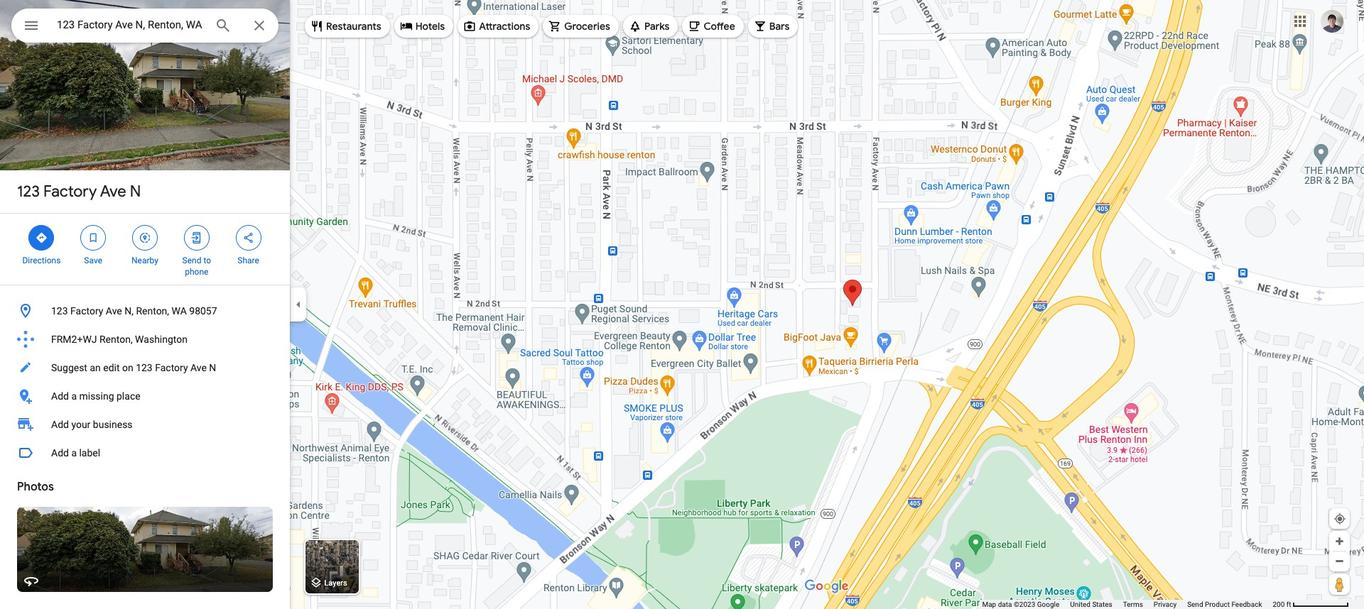 Task type: describe. For each thing, give the bounding box(es) containing it.
n inside suggest an edit on 123 factory ave n button
[[209, 362, 216, 374]]

actions for 123 factory ave n region
[[0, 214, 290, 285]]

send to phone
[[182, 256, 211, 277]]

restaurants button
[[305, 9, 390, 43]]

123 factory ave n
[[17, 182, 141, 202]]

2 vertical spatial ave
[[190, 362, 207, 374]]

 search field
[[11, 9, 279, 45]]

google maps element
[[0, 0, 1364, 610]]


[[23, 16, 40, 36]]

label
[[79, 448, 100, 459]]

123 for 123 factory ave n
[[17, 182, 40, 202]]

add for add a label
[[51, 448, 69, 459]]

add for add your business
[[51, 419, 69, 431]]

share
[[238, 256, 259, 266]]

place
[[117, 391, 140, 402]]


[[242, 230, 255, 246]]

to
[[203, 256, 211, 266]]

add for add a missing place
[[51, 391, 69, 402]]

edit
[[103, 362, 120, 374]]

n,
[[125, 306, 134, 317]]

ft
[[1287, 601, 1292, 609]]

on
[[122, 362, 133, 374]]

add a missing place button
[[0, 382, 290, 411]]

add a missing place
[[51, 391, 140, 402]]

google account: nolan park  
(nolan.park@adept.ai) image
[[1321, 10, 1344, 32]]

send for send to phone
[[182, 256, 201, 266]]

ave for n,
[[106, 306, 122, 317]]

states
[[1092, 601, 1113, 609]]

zoom out image
[[1334, 556, 1345, 567]]

a for label
[[71, 448, 77, 459]]

coffee button
[[682, 9, 744, 43]]

show street view coverage image
[[1330, 574, 1350, 595]]

123 factory ave n, renton, wa 98057 button
[[0, 297, 290, 325]]


[[35, 230, 48, 246]]

add your business link
[[0, 411, 290, 439]]

show your location image
[[1334, 513, 1347, 526]]

terms
[[1123, 601, 1143, 609]]

your
[[71, 419, 91, 431]]

attractions button
[[458, 9, 539, 43]]

add your business
[[51, 419, 133, 431]]

ave for n
[[100, 182, 126, 202]]

privacy button
[[1154, 600, 1177, 610]]

add a label button
[[0, 439, 290, 468]]

add a label
[[51, 448, 100, 459]]

none field inside 123 factory ave n, renton, wa 98057 field
[[57, 16, 203, 33]]

map data ©2023 google
[[982, 601, 1060, 609]]

data
[[998, 601, 1012, 609]]

business
[[93, 419, 133, 431]]

send product feedback button
[[1187, 600, 1262, 610]]

200 ft
[[1273, 601, 1292, 609]]

2 vertical spatial 123
[[136, 362, 153, 374]]

123 factory ave n main content
[[0, 0, 290, 610]]

groceries button
[[543, 9, 619, 43]]

send for send product feedback
[[1187, 601, 1203, 609]]

footer inside google maps element
[[982, 600, 1273, 610]]

hotels
[[415, 20, 445, 33]]

a for missing
[[71, 391, 77, 402]]

hotels button
[[394, 9, 453, 43]]

frm2+wj
[[51, 334, 97, 345]]

terms button
[[1123, 600, 1143, 610]]

123 Factory Ave N, Renton, WA 98057 field
[[11, 9, 279, 43]]

map
[[982, 601, 996, 609]]

factory for 123 factory ave n
[[43, 182, 97, 202]]

coffee
[[704, 20, 735, 33]]

photos
[[17, 480, 54, 495]]

save
[[84, 256, 102, 266]]

98057
[[189, 306, 217, 317]]



Task type: vqa. For each thing, say whether or not it's contained in the screenshot.


Task type: locate. For each thing, give the bounding box(es) containing it.
n
[[130, 182, 141, 202], [209, 362, 216, 374]]

200
[[1273, 601, 1285, 609]]

1 vertical spatial add
[[51, 419, 69, 431]]

0 vertical spatial send
[[182, 256, 201, 266]]

factory up 
[[43, 182, 97, 202]]

1 horizontal spatial 123
[[51, 306, 68, 317]]

groceries
[[564, 20, 610, 33]]

factory for 123 factory ave n, renton, wa 98057
[[70, 306, 103, 317]]

1 horizontal spatial n
[[209, 362, 216, 374]]

0 horizontal spatial renton,
[[99, 334, 133, 345]]

product
[[1205, 601, 1230, 609]]

 button
[[11, 9, 51, 45]]

suggest an edit on 123 factory ave n
[[51, 362, 216, 374]]

0 vertical spatial factory
[[43, 182, 97, 202]]

zoom in image
[[1334, 536, 1345, 547]]

renton, inside frm2+wj renton, washington button
[[99, 334, 133, 345]]

add left your
[[51, 419, 69, 431]]

bars
[[769, 20, 790, 33]]

1 horizontal spatial renton,
[[136, 306, 169, 317]]

0 horizontal spatial n
[[130, 182, 141, 202]]

0 horizontal spatial send
[[182, 256, 201, 266]]

ave
[[100, 182, 126, 202], [106, 306, 122, 317], [190, 362, 207, 374]]

123 factory ave n, renton, wa 98057
[[51, 306, 217, 317]]

send inside send product feedback button
[[1187, 601, 1203, 609]]

1 vertical spatial a
[[71, 448, 77, 459]]

wa
[[172, 306, 187, 317]]

united
[[1070, 601, 1091, 609]]

200 ft button
[[1273, 601, 1349, 609]]

united states
[[1070, 601, 1113, 609]]

parks
[[644, 20, 670, 33]]

send inside send to phone
[[182, 256, 201, 266]]

bars button
[[748, 9, 798, 43]]

123 for 123 factory ave n, renton, wa 98057
[[51, 306, 68, 317]]

ave left n,
[[106, 306, 122, 317]]

renton,
[[136, 306, 169, 317], [99, 334, 133, 345]]

phone
[[185, 267, 208, 277]]

directions
[[22, 256, 61, 266]]

123 up frm2+wj
[[51, 306, 68, 317]]

add inside button
[[51, 448, 69, 459]]

None field
[[57, 16, 203, 33]]

send left product
[[1187, 601, 1203, 609]]

0 vertical spatial renton,
[[136, 306, 169, 317]]

a left the label
[[71, 448, 77, 459]]

add
[[51, 391, 69, 402], [51, 419, 69, 431], [51, 448, 69, 459]]

footer
[[982, 600, 1273, 610]]

frm2+wj renton, washington
[[51, 334, 188, 345]]

nearby
[[132, 256, 158, 266]]

a inside add a missing place "button"
[[71, 391, 77, 402]]

ave down 98057
[[190, 362, 207, 374]]

0 vertical spatial add
[[51, 391, 69, 402]]

parks button
[[623, 9, 678, 43]]

1 vertical spatial renton,
[[99, 334, 133, 345]]

0 vertical spatial ave
[[100, 182, 126, 202]]


[[190, 230, 203, 246]]

add inside "button"
[[51, 391, 69, 402]]

2 vertical spatial factory
[[155, 362, 188, 374]]

washington
[[135, 334, 188, 345]]

a left missing
[[71, 391, 77, 402]]

renton, up edit
[[99, 334, 133, 345]]

factory down washington
[[155, 362, 188, 374]]

factory
[[43, 182, 97, 202], [70, 306, 103, 317], [155, 362, 188, 374]]

1 add from the top
[[51, 391, 69, 402]]

renton, right n,
[[136, 306, 169, 317]]

n up 
[[130, 182, 141, 202]]

©2023
[[1014, 601, 1036, 609]]

footer containing map data ©2023 google
[[982, 600, 1273, 610]]

feedback
[[1232, 601, 1262, 609]]

attractions
[[479, 20, 530, 33]]

1 vertical spatial factory
[[70, 306, 103, 317]]

united states button
[[1070, 600, 1113, 610]]

an
[[90, 362, 101, 374]]

123
[[17, 182, 40, 202], [51, 306, 68, 317], [136, 362, 153, 374]]

1 a from the top
[[71, 391, 77, 402]]

123 right on
[[136, 362, 153, 374]]

1 vertical spatial n
[[209, 362, 216, 374]]

missing
[[79, 391, 114, 402]]

suggest an edit on 123 factory ave n button
[[0, 354, 290, 382]]

ave up the actions for 123 factory ave n region
[[100, 182, 126, 202]]

1 horizontal spatial send
[[1187, 601, 1203, 609]]

send product feedback
[[1187, 601, 1262, 609]]

2 horizontal spatial 123
[[136, 362, 153, 374]]

n down 98057
[[209, 362, 216, 374]]

collapse side panel image
[[291, 297, 306, 313]]

0 horizontal spatial 123
[[17, 182, 40, 202]]

2 a from the top
[[71, 448, 77, 459]]

frm2+wj renton, washington button
[[0, 325, 290, 354]]

2 add from the top
[[51, 419, 69, 431]]

suggest
[[51, 362, 87, 374]]

add left the label
[[51, 448, 69, 459]]

google
[[1037, 601, 1060, 609]]

add down the suggest
[[51, 391, 69, 402]]

send up phone
[[182, 256, 201, 266]]

send
[[182, 256, 201, 266], [1187, 601, 1203, 609]]

restaurants
[[326, 20, 381, 33]]

factory up frm2+wj
[[70, 306, 103, 317]]

3 add from the top
[[51, 448, 69, 459]]

1 vertical spatial 123
[[51, 306, 68, 317]]

1 vertical spatial ave
[[106, 306, 122, 317]]

a inside add a label button
[[71, 448, 77, 459]]

123 up 
[[17, 182, 40, 202]]


[[87, 230, 100, 246]]

a
[[71, 391, 77, 402], [71, 448, 77, 459]]

renton, inside 123 factory ave n, renton, wa 98057 button
[[136, 306, 169, 317]]


[[139, 230, 151, 246]]

2 vertical spatial add
[[51, 448, 69, 459]]

0 vertical spatial n
[[130, 182, 141, 202]]

1 vertical spatial send
[[1187, 601, 1203, 609]]

privacy
[[1154, 601, 1177, 609]]

layers
[[325, 579, 347, 589]]

0 vertical spatial 123
[[17, 182, 40, 202]]

0 vertical spatial a
[[71, 391, 77, 402]]



